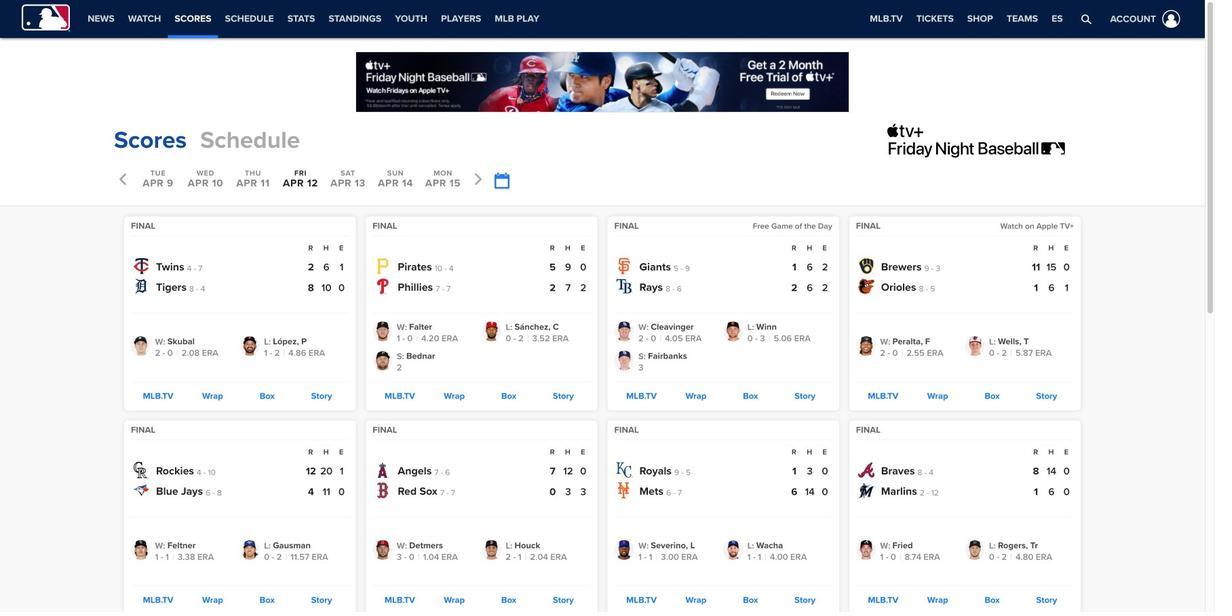 Task type: describe. For each thing, give the bounding box(es) containing it.
royals image
[[617, 462, 633, 479]]

gausman image
[[240, 541, 260, 561]]

cleavinger image
[[614, 322, 634, 342]]

severino, l image
[[614, 541, 634, 561]]

fairbanks image
[[614, 351, 634, 371]]

major league baseball image
[[22, 4, 70, 32]]

winn image
[[723, 322, 743, 342]]

mets image
[[617, 483, 633, 499]]

fried image
[[856, 541, 876, 561]]

0 horizontal spatial advertisement element
[[356, 52, 850, 113]]

brewers image
[[858, 258, 875, 275]]

braves image
[[858, 462, 875, 479]]

1 secondary navigation element from the left
[[81, 0, 546, 38]]

skubal image
[[131, 337, 151, 356]]

tigers image
[[133, 279, 149, 295]]

wacha image
[[723, 541, 743, 561]]

falter image
[[373, 322, 392, 342]]

rockies image
[[133, 462, 149, 479]]

peralta, f image
[[856, 337, 876, 356]]

tertiary navigation element
[[863, 0, 1070, 38]]

feltner image
[[131, 541, 151, 561]]

1 vertical spatial advertisement element
[[888, 124, 1091, 158]]

bednar image
[[373, 351, 392, 371]]

orioles image
[[858, 279, 875, 295]]

blue jays image
[[133, 483, 149, 499]]



Task type: locate. For each thing, give the bounding box(es) containing it.
1 horizontal spatial advertisement element
[[888, 124, 1091, 158]]

rogers, tr image
[[965, 541, 985, 561]]

advertisement element
[[356, 52, 850, 113], [888, 124, 1091, 158]]

rays image
[[617, 279, 633, 295]]

red sox image
[[375, 483, 391, 499]]

None text field
[[494, 173, 509, 190]]

detmers image
[[373, 541, 392, 561]]

2 secondary navigation element from the left
[[546, 0, 660, 38]]

phillies image
[[375, 279, 391, 295]]

twins image
[[133, 258, 149, 275]]

0 vertical spatial advertisement element
[[356, 52, 850, 113]]

giants image
[[617, 258, 633, 275]]

sánchez, c image
[[482, 322, 501, 342]]

lópez, p image
[[240, 337, 260, 356]]

pirates image
[[375, 258, 391, 275]]

houck image
[[482, 541, 501, 561]]

secondary navigation element
[[81, 0, 546, 38], [546, 0, 660, 38]]

wells, t image
[[965, 337, 985, 356]]

marlins image
[[858, 483, 875, 499]]

top navigation menu bar
[[0, 0, 1205, 38]]

angels image
[[375, 462, 391, 479]]



Task type: vqa. For each thing, say whether or not it's contained in the screenshot.
in to the right
no



